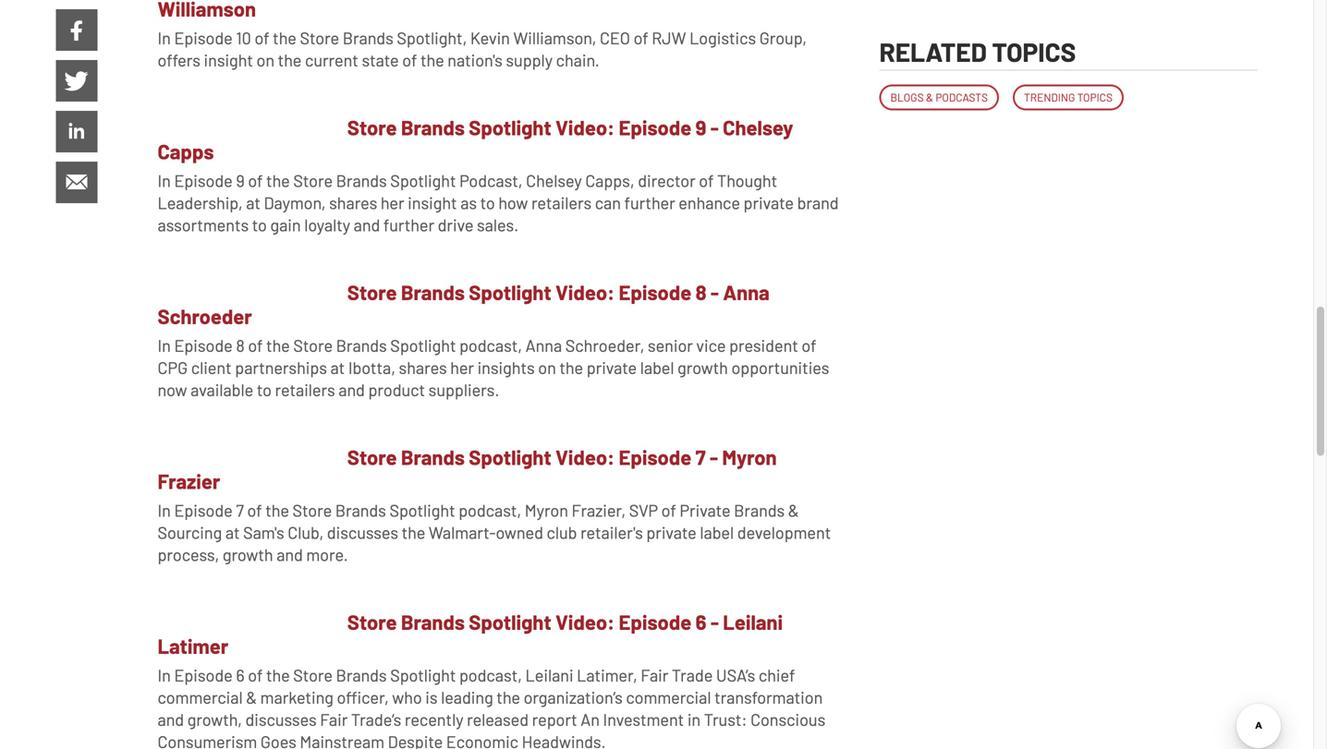 Task type: locate. For each thing, give the bounding box(es) containing it.
the
[[273, 28, 297, 48], [278, 50, 302, 70], [421, 50, 444, 70], [266, 171, 290, 190], [266, 336, 290, 355], [560, 358, 583, 378], [266, 501, 289, 521], [402, 523, 426, 543], [266, 666, 290, 686], [497, 688, 521, 708]]

commercial down trade
[[626, 688, 711, 708]]

store up club,
[[293, 501, 332, 521]]

podcasts
[[936, 91, 988, 104]]

0 horizontal spatial chelsey
[[526, 171, 582, 190]]

7 up private
[[696, 445, 706, 470]]

0 vertical spatial growth
[[678, 358, 728, 378]]

store brands spotlight video: episode 8 - anna schroeder in episode 8 of the store brands spotlight podcast, anna schroeder, senior vice president of cpg client partnerships at ibotta, shares her insights on the private label growth opportunities now available to retailers and product suppliers.
[[158, 280, 830, 400]]

1 horizontal spatial label
[[700, 523, 734, 543]]

0 horizontal spatial topics
[[993, 36, 1076, 67]]

commercial
[[158, 688, 243, 708], [626, 688, 711, 708]]

linkedin image
[[56, 111, 98, 153]]

& up development
[[788, 501, 799, 521]]

podcast,
[[460, 171, 523, 190]]

discusses up more.
[[327, 523, 398, 543]]

video: up the capps,
[[556, 115, 615, 139]]

3 in from the top
[[158, 336, 171, 355]]

- inside store brands spotlight video: episode 9 - chelsey capps in episode 9 of the store brands spotlight podcast, chelsey capps, director of thought leadership, at daymon, shares her insight as to how retailers can further enhance private brand assortments to gain loyalty and further drive sales.
[[711, 115, 719, 139]]

1 vertical spatial further
[[384, 215, 435, 235]]

state
[[362, 50, 399, 70]]

available
[[191, 380, 254, 400]]

of right "ceo" on the left
[[634, 28, 649, 48]]

2 vertical spatial to
[[257, 380, 272, 400]]

2 commercial from the left
[[626, 688, 711, 708]]

in up cpg
[[158, 336, 171, 355]]

brands
[[343, 28, 394, 48], [401, 115, 465, 139], [336, 171, 387, 190], [401, 280, 465, 305], [336, 336, 387, 355], [401, 445, 465, 470], [335, 501, 386, 521], [734, 501, 785, 521], [401, 610, 465, 635], [336, 666, 387, 686]]

on left current
[[257, 50, 275, 70]]

gain
[[270, 215, 301, 235]]

video: for 8 -
[[556, 280, 615, 305]]

can
[[595, 193, 621, 213]]

her left the as
[[381, 193, 405, 213]]

insight inside in episode 10 of the store brands spotlight, kevin williamson, ceo of rjw logistics group, offers insight on the current state of the nation's supply chain.
[[204, 50, 253, 70]]

trade's
[[351, 710, 401, 730]]

4 video: from the top
[[556, 610, 615, 635]]

shares inside store brands spotlight video: episode 9 - chelsey capps in episode 9 of the store brands spotlight podcast, chelsey capps, director of thought leadership, at daymon, shares her insight as to how retailers can further enhance private brand assortments to gain loyalty and further drive sales.
[[329, 193, 377, 213]]

1 vertical spatial retailers
[[275, 380, 335, 400]]

insight
[[204, 50, 253, 70], [408, 193, 457, 213]]

podcast, up the insights
[[460, 336, 522, 355]]

0 vertical spatial topics
[[993, 36, 1076, 67]]

spotlight up leading on the left of page
[[469, 610, 552, 635]]

the up "sam's"
[[266, 501, 289, 521]]

chelsey
[[723, 115, 794, 139], [526, 171, 582, 190]]

1 vertical spatial anna
[[526, 336, 562, 355]]

0 vertical spatial insight
[[204, 50, 253, 70]]

podcast, inside store brands spotlight video: episode 6 - leilani latimer in episode 6 of the store brands spotlight podcast, leilani latimer, fair trade usa's chief commercial & marketing officer, who is leading the organization's commercial transformation and growth, discusses fair trade's recently released report an investment in trust: conscious consumerism goes mainstream despite economic headwinds.
[[459, 666, 522, 686]]

transformation
[[715, 688, 823, 708]]

0 horizontal spatial on
[[257, 50, 275, 70]]

video: inside the store brands spotlight video: episode 8 - anna schroeder in episode 8 of the store brands spotlight podcast, anna schroeder, senior vice president of cpg client partnerships at ibotta, shares her insights on the private label growth opportunities now available to retailers and product suppliers.
[[556, 280, 615, 305]]

7 up "sam's"
[[236, 501, 244, 521]]

label inside store brands spotlight video: episode 7 - myron frazier in episode 7 of the store brands spotlight podcast, myron frazier, svp of private brands & sourcing at sam's club, discusses the walmart-owned club retailer's private label development process, growth and more.
[[700, 523, 734, 543]]

retailers
[[532, 193, 592, 213], [275, 380, 335, 400]]

1 horizontal spatial fair
[[641, 666, 669, 686]]

and up consumerism
[[158, 710, 184, 730]]

store brands spotlight video: episode 9 - chelsey capps link
[[158, 115, 794, 164]]

4 in from the top
[[158, 501, 171, 521]]

anna up the insights
[[526, 336, 562, 355]]

in inside store brands spotlight video: episode 9 - chelsey capps in episode 9 of the store brands spotlight podcast, chelsey capps, director of thought leadership, at daymon, shares her insight as to how retailers can further enhance private brand assortments to gain loyalty and further drive sales.
[[158, 171, 171, 190]]

director
[[638, 171, 696, 190]]

to right the as
[[480, 193, 495, 213]]

spotlight up product
[[390, 336, 456, 355]]

& inside store brands spotlight video: episode 6 - leilani latimer in episode 6 of the store brands spotlight podcast, leilani latimer, fair trade usa's chief commercial & marketing officer, who is leading the organization's commercial transformation and growth, discusses fair trade's recently released report an investment in trust: conscious consumerism goes mainstream despite economic headwinds.
[[246, 688, 257, 708]]

at left "sam's"
[[225, 523, 240, 543]]

0 vertical spatial label
[[640, 358, 674, 378]]

fair
[[641, 666, 669, 686], [320, 710, 348, 730]]

1 vertical spatial at
[[331, 358, 345, 378]]

to left the gain
[[252, 215, 267, 235]]

discusses
[[327, 523, 398, 543], [245, 710, 317, 730]]

topics
[[993, 36, 1076, 67], [1078, 91, 1113, 104]]

2 horizontal spatial at
[[331, 358, 345, 378]]

insight up "drive"
[[408, 193, 457, 213]]

at inside store brands spotlight video: episode 7 - myron frazier in episode 7 of the store brands spotlight podcast, myron frazier, svp of private brands & sourcing at sam's club, discusses the walmart-owned club retailer's private label development process, growth and more.
[[225, 523, 240, 543]]

to for schroeder
[[257, 380, 272, 400]]

growth inside store brands spotlight video: episode 7 - myron frazier in episode 7 of the store brands spotlight podcast, myron frazier, svp of private brands & sourcing at sam's club, discusses the walmart-owned club retailer's private label development process, growth and more.
[[223, 545, 273, 565]]

1 horizontal spatial discusses
[[327, 523, 398, 543]]

1 vertical spatial topics
[[1078, 91, 1113, 104]]

president
[[729, 336, 799, 355]]

0 vertical spatial podcast,
[[460, 336, 522, 355]]

0 horizontal spatial insight
[[204, 50, 253, 70]]

video: up the frazier,
[[556, 445, 615, 470]]

brands up development
[[734, 501, 785, 521]]

brands inside in episode 10 of the store brands spotlight, kevin williamson, ceo of rjw logistics group, offers insight on the current state of the nation's supply chain.
[[343, 28, 394, 48]]

private down the thought on the right top
[[744, 193, 794, 213]]

label down senior
[[640, 358, 674, 378]]

0 horizontal spatial 7
[[236, 501, 244, 521]]

in inside store brands spotlight video: episode 7 - myron frazier in episode 7 of the store brands spotlight podcast, myron frazier, svp of private brands & sourcing at sam's club, discusses the walmart-owned club retailer's private label development process, growth and more.
[[158, 501, 171, 521]]

private down svp
[[647, 523, 697, 543]]

in down capps
[[158, 171, 171, 190]]

who
[[392, 688, 422, 708]]

1 vertical spatial -
[[710, 445, 718, 470]]

2 vertical spatial at
[[225, 523, 240, 543]]

williamson,
[[514, 28, 597, 48]]

10
[[236, 28, 251, 48]]

spotlight up the podcast,
[[469, 115, 552, 139]]

0 horizontal spatial commercial
[[158, 688, 243, 708]]

store up ibotta,
[[347, 280, 397, 305]]

1 horizontal spatial at
[[246, 193, 261, 213]]

1 vertical spatial private
[[587, 358, 637, 378]]

1 in from the top
[[158, 28, 171, 48]]

blogs & podcasts link
[[880, 84, 999, 110]]

0 vertical spatial 7
[[696, 445, 706, 470]]

0 vertical spatial private
[[744, 193, 794, 213]]

1 horizontal spatial retailers
[[532, 193, 592, 213]]

0 vertical spatial her
[[381, 193, 405, 213]]

anna
[[723, 280, 770, 305], [526, 336, 562, 355]]

more.
[[306, 545, 348, 565]]

- up the usa's
[[711, 610, 719, 635]]

0 vertical spatial leilani
[[723, 610, 783, 635]]

spotlight
[[469, 115, 552, 139], [390, 171, 456, 190], [469, 280, 552, 305], [390, 336, 456, 355], [469, 445, 552, 470], [390, 501, 455, 521], [469, 610, 552, 635], [390, 666, 456, 686]]

marketing
[[260, 688, 334, 708]]

1 vertical spatial growth
[[223, 545, 273, 565]]

retailers inside store brands spotlight video: episode 9 - chelsey capps in episode 9 of the store brands spotlight podcast, chelsey capps, director of thought leadership, at daymon, shares her insight as to how retailers can further enhance private brand assortments to gain loyalty and further drive sales.
[[532, 193, 592, 213]]

daymon,
[[264, 193, 326, 213]]

2 vertical spatial podcast,
[[459, 666, 522, 686]]

1 horizontal spatial 7
[[696, 445, 706, 470]]

frazier,
[[572, 501, 626, 521]]

1 vertical spatial 7
[[236, 501, 244, 521]]

1 horizontal spatial shares
[[399, 358, 447, 378]]

1 vertical spatial chelsey
[[526, 171, 582, 190]]

brands up more.
[[335, 501, 386, 521]]

1 vertical spatial her
[[450, 358, 474, 378]]

1 horizontal spatial topics
[[1078, 91, 1113, 104]]

0 vertical spatial discusses
[[327, 523, 398, 543]]

shares
[[329, 193, 377, 213], [399, 358, 447, 378]]

at inside the store brands spotlight video: episode 8 - anna schroeder in episode 8 of the store brands spotlight podcast, anna schroeder, senior vice president of cpg client partnerships at ibotta, shares her insights on the private label growth opportunities now available to retailers and product suppliers.
[[331, 358, 345, 378]]

in
[[158, 28, 171, 48], [158, 171, 171, 190], [158, 336, 171, 355], [158, 501, 171, 521], [158, 666, 171, 686]]

growth down 'vice'
[[678, 358, 728, 378]]

6 up trade
[[696, 610, 707, 635]]

0 vertical spatial on
[[257, 50, 275, 70]]

1 vertical spatial label
[[700, 523, 734, 543]]

0 horizontal spatial 9
[[236, 171, 245, 190]]

9 up director
[[696, 115, 707, 139]]

1 horizontal spatial leilani
[[723, 610, 783, 635]]

offers
[[158, 50, 201, 70]]

2 video: from the top
[[556, 280, 615, 305]]

1 horizontal spatial her
[[450, 358, 474, 378]]

label
[[640, 358, 674, 378], [700, 523, 734, 543]]

the up daymon,
[[266, 171, 290, 190]]

7
[[696, 445, 706, 470], [236, 501, 244, 521]]

0 horizontal spatial retailers
[[275, 380, 335, 400]]

to down the partnerships
[[257, 380, 272, 400]]

video: inside store brands spotlight video: episode 7 - myron frazier in episode 7 of the store brands spotlight podcast, myron frazier, svp of private brands & sourcing at sam's club, discusses the walmart-owned club retailer's private label development process, growth and more.
[[556, 445, 615, 470]]

0 vertical spatial further
[[625, 193, 676, 213]]

insights
[[478, 358, 535, 378]]

at
[[246, 193, 261, 213], [331, 358, 345, 378], [225, 523, 240, 543]]

1 vertical spatial shares
[[399, 358, 447, 378]]

0 vertical spatial shares
[[329, 193, 377, 213]]

commercial up growth,
[[158, 688, 243, 708]]

recently
[[405, 710, 464, 730]]

on inside in episode 10 of the store brands spotlight, kevin williamson, ceo of rjw logistics group, offers insight on the current state of the nation's supply chain.
[[257, 50, 275, 70]]

in down latimer
[[158, 666, 171, 686]]

cpg
[[158, 358, 188, 378]]

0 vertical spatial retailers
[[532, 193, 592, 213]]

organization's
[[524, 688, 623, 708]]

now
[[158, 380, 187, 400]]

1 horizontal spatial further
[[625, 193, 676, 213]]

0 vertical spatial fair
[[641, 666, 669, 686]]

0 vertical spatial at
[[246, 193, 261, 213]]

1 horizontal spatial anna
[[723, 280, 770, 305]]

6 up growth,
[[236, 666, 245, 686]]

1 vertical spatial to
[[252, 215, 267, 235]]

of right svp
[[662, 501, 677, 521]]

in up sourcing
[[158, 501, 171, 521]]

0 vertical spatial anna
[[723, 280, 770, 305]]

-
[[711, 115, 719, 139], [710, 445, 718, 470], [711, 610, 719, 635]]

opportunities
[[732, 358, 830, 378]]

suppliers.
[[429, 380, 500, 400]]

chelsey up how
[[526, 171, 582, 190]]

1 horizontal spatial myron
[[722, 445, 777, 470]]

0 horizontal spatial further
[[384, 215, 435, 235]]

1 vertical spatial insight
[[408, 193, 457, 213]]

leilani up the usa's
[[723, 610, 783, 635]]

- inside store brands spotlight video: episode 6 - leilani latimer in episode 6 of the store brands spotlight podcast, leilani latimer, fair trade usa's chief commercial & marketing officer, who is leading the organization's commercial transformation and growth, discusses fair trade's recently released report an investment in trust: conscious consumerism goes mainstream despite economic headwinds.
[[711, 610, 719, 635]]

6
[[696, 610, 707, 635], [236, 666, 245, 686]]

1 horizontal spatial private
[[647, 523, 697, 543]]

0 horizontal spatial her
[[381, 193, 405, 213]]

podcast, inside store brands spotlight video: episode 7 - myron frazier in episode 7 of the store brands spotlight podcast, myron frazier, svp of private brands & sourcing at sam's club, discusses the walmart-owned club retailer's private label development process, growth and more.
[[459, 501, 522, 521]]

at inside store brands spotlight video: episode 9 - chelsey capps in episode 9 of the store brands spotlight podcast, chelsey capps, director of thought leadership, at daymon, shares her insight as to how retailers can further enhance private brand assortments to gain loyalty and further drive sales.
[[246, 193, 261, 213]]

topics for related topics
[[993, 36, 1076, 67]]

store up the partnerships
[[293, 336, 333, 355]]

in up offers
[[158, 28, 171, 48]]

brands up the officer,
[[336, 666, 387, 686]]

0 vertical spatial 9
[[696, 115, 707, 139]]

further left "drive"
[[384, 215, 435, 235]]

1 horizontal spatial 9
[[696, 115, 707, 139]]

myron up private
[[722, 445, 777, 470]]

0 vertical spatial &
[[926, 91, 934, 104]]

9 up leadership,
[[236, 171, 245, 190]]

video: inside store brands spotlight video: episode 9 - chelsey capps in episode 9 of the store brands spotlight podcast, chelsey capps, director of thought leadership, at daymon, shares her insight as to how retailers can further enhance private brand assortments to gain loyalty and further drive sales.
[[556, 115, 615, 139]]

5 in from the top
[[158, 666, 171, 686]]

discusses up goes
[[245, 710, 317, 730]]

shares up product
[[399, 358, 447, 378]]

kevin
[[471, 28, 510, 48]]

insight down 10
[[204, 50, 253, 70]]

1 horizontal spatial growth
[[678, 358, 728, 378]]

store brands spotlight video: episode 6 - leilani latimer link
[[158, 610, 783, 659]]

insight inside store brands spotlight video: episode 9 - chelsey capps in episode 9 of the store brands spotlight podcast, chelsey capps, director of thought leadership, at daymon, shares her insight as to how retailers can further enhance private brand assortments to gain loyalty and further drive sales.
[[408, 193, 457, 213]]

0 horizontal spatial growth
[[223, 545, 273, 565]]

facebook link
[[56, 9, 98, 51]]

private down schroeder,
[[587, 358, 637, 378]]

store
[[300, 28, 339, 48], [347, 115, 397, 139], [293, 171, 333, 190], [347, 280, 397, 305], [293, 336, 333, 355], [347, 445, 397, 470], [293, 501, 332, 521], [347, 610, 397, 635], [293, 666, 333, 686]]

her up suppliers. on the left of page
[[450, 358, 474, 378]]

1 horizontal spatial on
[[538, 358, 556, 378]]

1 vertical spatial &
[[788, 501, 799, 521]]

retailers down the partnerships
[[275, 380, 335, 400]]

0 horizontal spatial shares
[[329, 193, 377, 213]]

podcast, for 7
[[459, 501, 522, 521]]

consumerism
[[158, 732, 257, 750]]

spotlight down sales.
[[469, 280, 552, 305]]

of right the state
[[402, 50, 417, 70]]

brands down suppliers. on the left of page
[[401, 445, 465, 470]]

2 in from the top
[[158, 171, 171, 190]]

1 vertical spatial fair
[[320, 710, 348, 730]]

trust:
[[704, 710, 747, 730]]

0 vertical spatial myron
[[722, 445, 777, 470]]

vice
[[697, 336, 726, 355]]

2 vertical spatial -
[[711, 610, 719, 635]]

to inside the store brands spotlight video: episode 8 - anna schroeder in episode 8 of the store brands spotlight podcast, anna schroeder, senior vice president of cpg client partnerships at ibotta, shares her insights on the private label growth opportunities now available to retailers and product suppliers.
[[257, 380, 272, 400]]

and
[[354, 215, 380, 235], [339, 380, 365, 400], [277, 545, 303, 565], [158, 710, 184, 730]]

1 horizontal spatial commercial
[[626, 688, 711, 708]]

and inside store brands spotlight video: episode 9 - chelsey capps in episode 9 of the store brands spotlight podcast, chelsey capps, director of thought leadership, at daymon, shares her insight as to how retailers can further enhance private brand assortments to gain loyalty and further drive sales.
[[354, 215, 380, 235]]

shares inside the store brands spotlight video: episode 8 - anna schroeder in episode 8 of the store brands spotlight podcast, anna schroeder, senior vice president of cpg client partnerships at ibotta, shares her insights on the private label growth opportunities now available to retailers and product suppliers.
[[399, 358, 447, 378]]

1 horizontal spatial &
[[788, 501, 799, 521]]

0 horizontal spatial private
[[587, 358, 637, 378]]

1 vertical spatial 6
[[236, 666, 245, 686]]

2 vertical spatial &
[[246, 688, 257, 708]]

fair up mainstream
[[320, 710, 348, 730]]

- for 9
[[711, 115, 719, 139]]

ibotta,
[[348, 358, 396, 378]]

facebook image
[[56, 9, 98, 51]]

0 vertical spatial -
[[711, 115, 719, 139]]

0 horizontal spatial &
[[246, 688, 257, 708]]

leilani up organization's
[[526, 666, 574, 686]]

blogs & podcasts
[[891, 91, 988, 104]]

the up marketing
[[266, 666, 290, 686]]

client
[[191, 358, 232, 378]]

1 vertical spatial on
[[538, 358, 556, 378]]

topics up trending at the right of page
[[993, 36, 1076, 67]]

0 horizontal spatial label
[[640, 358, 674, 378]]

0 horizontal spatial at
[[225, 523, 240, 543]]

thought
[[717, 171, 778, 190]]

linkedin link
[[56, 111, 98, 153]]

in inside store brands spotlight video: episode 6 - leilani latimer in episode 6 of the store brands spotlight podcast, leilani latimer, fair trade usa's chief commercial & marketing officer, who is leading the organization's commercial transformation and growth, discusses fair trade's recently released report an investment in trust: conscious consumerism goes mainstream despite economic headwinds.
[[158, 666, 171, 686]]

1 vertical spatial 9
[[236, 171, 245, 190]]

private
[[744, 193, 794, 213], [587, 358, 637, 378], [647, 523, 697, 543]]

capps
[[158, 139, 214, 164]]

0 horizontal spatial fair
[[320, 710, 348, 730]]

in for store brands spotlight video: episode 6 - leilani latimer
[[158, 666, 171, 686]]

1 video: from the top
[[556, 115, 615, 139]]

brands up is
[[401, 610, 465, 635]]

0 vertical spatial 6
[[696, 610, 707, 635]]

growth down "sam's"
[[223, 545, 273, 565]]

and inside store brands spotlight video: episode 6 - leilani latimer in episode 6 of the store brands spotlight podcast, leilani latimer, fair trade usa's chief commercial & marketing officer, who is leading the organization's commercial transformation and growth, discusses fair trade's recently released report an investment in trust: conscious consumerism goes mainstream despite economic headwinds.
[[158, 710, 184, 730]]

and right loyalty
[[354, 215, 380, 235]]

store down the state
[[347, 115, 397, 139]]

- inside store brands spotlight video: episode 7 - myron frazier in episode 7 of the store brands spotlight podcast, myron frazier, svp of private brands & sourcing at sam's club, discusses the walmart-owned club retailer's private label development process, growth and more.
[[710, 445, 718, 470]]

0 horizontal spatial leilani
[[526, 666, 574, 686]]

topics for trending topics
[[1078, 91, 1113, 104]]

3 video: from the top
[[556, 445, 615, 470]]

trade
[[672, 666, 713, 686]]

video:
[[556, 115, 615, 139], [556, 280, 615, 305], [556, 445, 615, 470], [556, 610, 615, 635]]

1 horizontal spatial insight
[[408, 193, 457, 213]]

store up current
[[300, 28, 339, 48]]

podcast, up leading on the left of page
[[459, 666, 522, 686]]

podcast, for 6
[[459, 666, 522, 686]]

1 horizontal spatial chelsey
[[723, 115, 794, 139]]

video: up latimer,
[[556, 610, 615, 635]]

1 vertical spatial podcast,
[[459, 501, 522, 521]]

- up the thought on the right top
[[711, 115, 719, 139]]

podcast,
[[460, 336, 522, 355], [459, 501, 522, 521], [459, 666, 522, 686]]

9
[[696, 115, 707, 139], [236, 171, 245, 190]]

topics inside trending topics link
[[1078, 91, 1113, 104]]

2 vertical spatial private
[[647, 523, 697, 543]]

0 horizontal spatial discusses
[[245, 710, 317, 730]]

email image
[[56, 162, 98, 203]]

1 vertical spatial myron
[[525, 501, 568, 521]]

on inside the store brands spotlight video: episode 8 - anna schroeder in episode 8 of the store brands spotlight podcast, anna schroeder, senior vice president of cpg client partnerships at ibotta, shares her insights on the private label growth opportunities now available to retailers and product suppliers.
[[538, 358, 556, 378]]

at for frazier
[[225, 523, 240, 543]]

mainstream
[[300, 732, 385, 750]]

8 -
[[696, 280, 719, 305]]

video: inside store brands spotlight video: episode 6 - leilani latimer in episode 6 of the store brands spotlight podcast, leilani latimer, fair trade usa's chief commercial & marketing officer, who is leading the organization's commercial transformation and growth, discusses fair trade's recently released report an investment in trust: conscious consumerism goes mainstream despite economic headwinds.
[[556, 610, 615, 635]]

chain.
[[556, 50, 600, 70]]

twitter image
[[56, 60, 98, 102]]

2 horizontal spatial private
[[744, 193, 794, 213]]

video: up schroeder,
[[556, 280, 615, 305]]

owned
[[496, 523, 544, 543]]

shares up loyalty
[[329, 193, 377, 213]]

further
[[625, 193, 676, 213], [384, 215, 435, 235]]

podcast, up walmart-
[[459, 501, 522, 521]]



Task type: describe. For each thing, give the bounding box(es) containing it.
of inside store brands spotlight video: episode 6 - leilani latimer in episode 6 of the store brands spotlight podcast, leilani latimer, fair trade usa's chief commercial & marketing officer, who is leading the organization's commercial transformation and growth, discusses fair trade's recently released report an investment in trust: conscious consumerism goes mainstream despite economic headwinds.
[[248, 666, 263, 686]]

process,
[[158, 545, 219, 565]]

video: for 9
[[556, 115, 615, 139]]

sales.
[[477, 215, 519, 235]]

leading
[[441, 688, 493, 708]]

spotlight up is
[[390, 666, 456, 686]]

spotlight,
[[397, 28, 467, 48]]

headwinds.
[[522, 732, 606, 750]]

and inside the store brands spotlight video: episode 8 - anna schroeder in episode 8 of the store brands spotlight podcast, anna schroeder, senior vice president of cpg client partnerships at ibotta, shares her insights on the private label growth opportunities now available to retailers and product suppliers.
[[339, 380, 365, 400]]

- for 6
[[711, 610, 719, 635]]

frazier
[[158, 469, 220, 494]]

trending topics
[[1024, 91, 1113, 104]]

store up the officer,
[[347, 610, 397, 635]]

report
[[532, 710, 578, 730]]

discusses inside store brands spotlight video: episode 6 - leilani latimer in episode 6 of the store brands spotlight podcast, leilani latimer, fair trade usa's chief commercial & marketing officer, who is leading the organization's commercial transformation and growth, discusses fair trade's recently released report an investment in trust: conscious consumerism goes mainstream despite economic headwinds.
[[245, 710, 317, 730]]

0 vertical spatial chelsey
[[723, 115, 794, 139]]

private inside store brands spotlight video: episode 7 - myron frazier in episode 7 of the store brands spotlight podcast, myron frazier, svp of private brands & sourcing at sam's club, discusses the walmart-owned club retailer's private label development process, growth and more.
[[647, 523, 697, 543]]

product
[[368, 380, 425, 400]]

goes
[[261, 732, 297, 750]]

related topics
[[880, 36, 1076, 67]]

enhance
[[679, 193, 740, 213]]

0 horizontal spatial anna
[[526, 336, 562, 355]]

club
[[547, 523, 577, 543]]

sourcing
[[158, 523, 222, 543]]

in for store brands spotlight video: episode 9 - chelsey capps
[[158, 171, 171, 190]]

brand
[[797, 193, 839, 213]]

brands up the podcast,
[[401, 115, 465, 139]]

discusses inside store brands spotlight video: episode 7 - myron frazier in episode 7 of the store brands spotlight podcast, myron frazier, svp of private brands & sourcing at sam's club, discusses the walmart-owned club retailer's private label development process, growth and more.
[[327, 523, 398, 543]]

label inside the store brands spotlight video: episode 8 - anna schroeder in episode 8 of the store brands spotlight podcast, anna schroeder, senior vice president of cpg client partnerships at ibotta, shares her insights on the private label growth opportunities now available to retailers and product suppliers.
[[640, 358, 674, 378]]

assortments
[[158, 215, 249, 235]]

of up assortments
[[248, 171, 263, 190]]

store brands spotlight video: episode 6 - leilani latimer in episode 6 of the store brands spotlight podcast, leilani latimer, fair trade usa's chief commercial & marketing officer, who is leading the organization's commercial transformation and growth, discusses fair trade's recently released report an investment in trust: conscious consumerism goes mainstream despite economic headwinds.
[[158, 610, 826, 750]]

video: for 6
[[556, 610, 615, 635]]

private inside store brands spotlight video: episode 9 - chelsey capps in episode 9 of the store brands spotlight podcast, chelsey capps, director of thought leadership, at daymon, shares her insight as to how retailers can further enhance private brand assortments to gain loyalty and further drive sales.
[[744, 193, 794, 213]]

released
[[467, 710, 529, 730]]

store brands spotlight video: episode 8 - anna schroeder link
[[158, 280, 770, 329]]

in for store brands spotlight video: episode 7 - myron frazier
[[158, 501, 171, 521]]

store brands spotlight video: episode 7 - myron frazier in episode 7 of the store brands spotlight podcast, myron frazier, svp of private brands & sourcing at sam's club, discusses the walmart-owned club retailer's private label development process, growth and more.
[[158, 445, 831, 565]]

spotlight up walmart-
[[390, 501, 455, 521]]

of right 8
[[248, 336, 263, 355]]

of up opportunities
[[802, 336, 817, 355]]

usa's
[[716, 666, 756, 686]]

8
[[236, 336, 245, 355]]

schroeder,
[[566, 336, 645, 355]]

senior
[[648, 336, 693, 355]]

drive
[[438, 215, 474, 235]]

rjw
[[652, 28, 686, 48]]

1 commercial from the left
[[158, 688, 243, 708]]

how
[[499, 193, 528, 213]]

the left current
[[278, 50, 302, 70]]

despite
[[388, 732, 443, 750]]

investment
[[603, 710, 684, 730]]

the up released
[[497, 688, 521, 708]]

nation's
[[448, 50, 503, 70]]

sam's
[[243, 523, 284, 543]]

0 horizontal spatial 6
[[236, 666, 245, 686]]

episode up trade
[[619, 610, 692, 635]]

loyalty
[[304, 215, 350, 235]]

the down schroeder,
[[560, 358, 583, 378]]

in
[[688, 710, 701, 730]]

0 vertical spatial to
[[480, 193, 495, 213]]

her inside the store brands spotlight video: episode 8 - anna schroeder in episode 8 of the store brands spotlight podcast, anna schroeder, senior vice president of cpg client partnerships at ibotta, shares her insights on the private label growth opportunities now available to retailers and product suppliers.
[[450, 358, 474, 378]]

episode up svp
[[619, 445, 692, 470]]

economic
[[446, 732, 519, 750]]

in inside in episode 10 of the store brands spotlight, kevin williamson, ceo of rjw logistics group, offers insight on the current state of the nation's supply chain.
[[158, 28, 171, 48]]

growth inside the store brands spotlight video: episode 8 - anna schroeder in episode 8 of the store brands spotlight podcast, anna schroeder, senior vice president of cpg client partnerships at ibotta, shares her insights on the private label growth opportunities now available to retailers and product suppliers.
[[678, 358, 728, 378]]

related
[[880, 36, 987, 67]]

store up marketing
[[293, 666, 333, 686]]

chief
[[759, 666, 795, 686]]

store inside in episode 10 of the store brands spotlight, kevin williamson, ceo of rjw logistics group, offers insight on the current state of the nation's supply chain.
[[300, 28, 339, 48]]

podcast, inside the store brands spotlight video: episode 8 - anna schroeder in episode 8 of the store brands spotlight podcast, anna schroeder, senior vice president of cpg client partnerships at ibotta, shares her insights on the private label growth opportunities now available to retailers and product suppliers.
[[460, 336, 522, 355]]

1 horizontal spatial 6
[[696, 610, 707, 635]]

the left walmart-
[[402, 523, 426, 543]]

capps,
[[586, 171, 635, 190]]

as
[[461, 193, 477, 213]]

partnerships
[[235, 358, 327, 378]]

group,
[[760, 28, 807, 48]]

in inside the store brands spotlight video: episode 8 - anna schroeder in episode 8 of the store brands spotlight podcast, anna schroeder, senior vice president of cpg client partnerships at ibotta, shares her insights on the private label growth opportunities now available to retailers and product suppliers.
[[158, 336, 171, 355]]

current
[[305, 50, 359, 70]]

store down product
[[347, 445, 397, 470]]

supply
[[506, 50, 553, 70]]

private inside the store brands spotlight video: episode 8 - anna schroeder in episode 8 of the store brands spotlight podcast, anna schroeder, senior vice president of cpg client partnerships at ibotta, shares her insights on the private label growth opportunities now available to retailers and product suppliers.
[[587, 358, 637, 378]]

her inside store brands spotlight video: episode 9 - chelsey capps in episode 9 of the store brands spotlight podcast, chelsey capps, director of thought leadership, at daymon, shares her insight as to how retailers can further enhance private brand assortments to gain loyalty and further drive sales.
[[381, 193, 405, 213]]

latimer
[[158, 634, 229, 659]]

0 horizontal spatial myron
[[525, 501, 568, 521]]

brands down "drive"
[[401, 280, 465, 305]]

an
[[581, 710, 600, 730]]

episode up sourcing
[[174, 501, 233, 521]]

latimer,
[[577, 666, 638, 686]]

the up the partnerships
[[266, 336, 290, 355]]

episode left 8 -
[[619, 280, 692, 305]]

and inside store brands spotlight video: episode 7 - myron frazier in episode 7 of the store brands spotlight podcast, myron frazier, svp of private brands & sourcing at sam's club, discusses the walmart-owned club retailer's private label development process, growth and more.
[[277, 545, 303, 565]]

store brands spotlight video: episode 9 - chelsey capps in episode 9 of the store brands spotlight podcast, chelsey capps, director of thought leadership, at daymon, shares her insight as to how retailers can further enhance private brand assortments to gain loyalty and further drive sales.
[[158, 115, 839, 235]]

video: for 7
[[556, 445, 615, 470]]

episode up director
[[619, 115, 692, 139]]

email link
[[56, 162, 98, 203]]

the down 'spotlight,'
[[421, 50, 444, 70]]

retailers inside the store brands spotlight video: episode 8 - anna schroeder in episode 8 of the store brands spotlight podcast, anna schroeder, senior vice president of cpg client partnerships at ibotta, shares her insights on the private label growth opportunities now available to retailers and product suppliers.
[[275, 380, 335, 400]]

in episode 10 of the store brands spotlight, kevin williamson, ceo of rjw logistics group, offers insight on the current state of the nation's supply chain.
[[158, 28, 807, 70]]

& inside store brands spotlight video: episode 7 - myron frazier in episode 7 of the store brands spotlight podcast, myron frazier, svp of private brands & sourcing at sam's club, discusses the walmart-owned club retailer's private label development process, growth and more.
[[788, 501, 799, 521]]

store up daymon,
[[293, 171, 333, 190]]

spotlight up owned
[[469, 445, 552, 470]]

of up "sam's"
[[247, 501, 262, 521]]

the inside store brands spotlight video: episode 9 - chelsey capps in episode 9 of the store brands spotlight podcast, chelsey capps, director of thought leadership, at daymon, shares her insight as to how retailers can further enhance private brand assortments to gain loyalty and further drive sales.
[[266, 171, 290, 190]]

trending topics link
[[1013, 84, 1124, 110]]

development
[[738, 523, 831, 543]]

episode up leadership,
[[174, 171, 233, 190]]

twitter link
[[56, 60, 98, 102]]

logistics
[[690, 28, 756, 48]]

retailer's
[[581, 523, 643, 543]]

episode inside in episode 10 of the store brands spotlight, kevin williamson, ceo of rjw logistics group, offers insight on the current state of the nation's supply chain.
[[174, 28, 233, 48]]

at for in
[[331, 358, 345, 378]]

svp
[[629, 501, 658, 521]]

2 horizontal spatial &
[[926, 91, 934, 104]]

ceo
[[600, 28, 630, 48]]

club,
[[288, 523, 324, 543]]

private
[[680, 501, 731, 521]]

episode up client
[[174, 336, 233, 355]]

episode down latimer
[[174, 666, 233, 686]]

trending
[[1024, 91, 1076, 104]]

of up "enhance"
[[699, 171, 714, 190]]

walmart-
[[429, 523, 496, 543]]

store brands spotlight video: episode 7 - myron frazier link
[[158, 445, 777, 494]]

is
[[426, 688, 438, 708]]

of right 10
[[255, 28, 270, 48]]

brands up ibotta,
[[336, 336, 387, 355]]

growth,
[[187, 710, 242, 730]]

schroeder
[[158, 304, 252, 329]]

1 vertical spatial leilani
[[526, 666, 574, 686]]

leadership,
[[158, 193, 243, 213]]

the right 10
[[273, 28, 297, 48]]

to for chelsey
[[252, 215, 267, 235]]

spotlight up "drive"
[[390, 171, 456, 190]]

- for 7
[[710, 445, 718, 470]]

brands up loyalty
[[336, 171, 387, 190]]

blogs
[[891, 91, 924, 104]]



Task type: vqa. For each thing, say whether or not it's contained in the screenshot.
2nd 'Cover' from the bottom of the page
no



